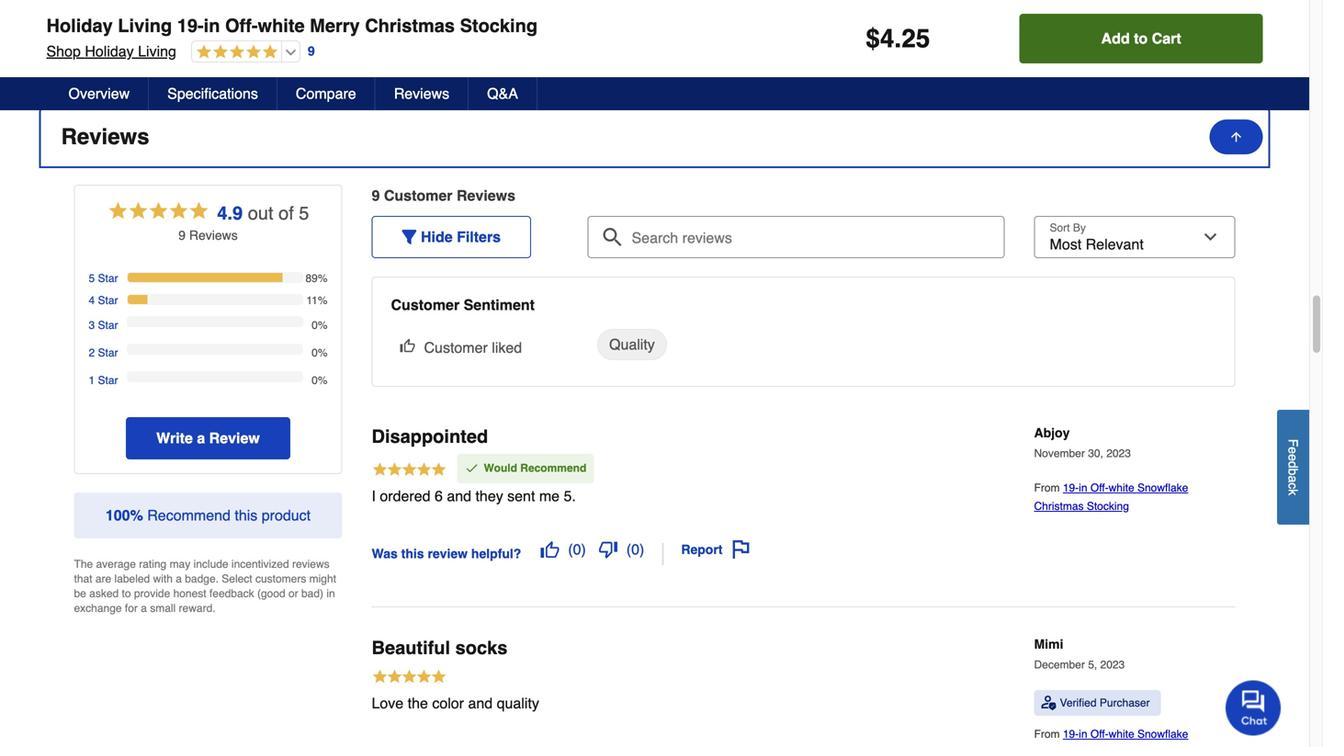 Task type: describe. For each thing, give the bounding box(es) containing it.
for
[[125, 602, 138, 615]]

liked
[[492, 339, 522, 356]]

helpful?
[[471, 546, 521, 561]]

snowflake for 1st the 19-in off-white snowflake christmas stocking link from the bottom of the page
[[1138, 728, 1189, 741]]

customer for customer sentiment
[[391, 296, 460, 313]]

0% for 3 star
[[312, 319, 328, 332]]

0 horizontal spatial 4
[[89, 294, 95, 307]]

1 19-in off-white snowflake christmas stocking link from the top
[[1034, 482, 1189, 513]]

4.9
[[217, 203, 243, 224]]

star for 1 star
[[98, 374, 118, 387]]

1
[[89, 374, 95, 387]]

25
[[902, 24, 930, 53]]

sent
[[508, 487, 535, 504]]

1 0 from the left
[[573, 541, 581, 558]]

quality button
[[597, 329, 667, 360]]

and for they
[[447, 487, 472, 504]]

of
[[279, 203, 294, 224]]

5 stars image for disappointed
[[372, 461, 447, 480]]

s inside "4.9 out of 5 9 review s"
[[231, 228, 238, 243]]

they
[[476, 487, 503, 504]]

include
[[194, 558, 228, 571]]

(good
[[257, 587, 286, 600]]

to inside the average rating may include incentivized reviews that are labeled with a badge. select customers might be asked to provide honest feedback (good or bad) in exchange for a small reward.
[[122, 587, 131, 600]]

beautiful socks
[[372, 637, 508, 659]]

$ 4 . 25
[[866, 24, 930, 53]]

the
[[74, 558, 93, 571]]

hide filters
[[421, 228, 501, 245]]

filters
[[457, 228, 501, 245]]

add to cart button
[[1020, 14, 1263, 63]]

color
[[432, 695, 464, 712]]

ordered
[[380, 487, 431, 504]]

0 vertical spatial white
[[258, 15, 305, 36]]

in down november
[[1079, 482, 1088, 495]]

1 vertical spatial 5
[[89, 272, 95, 285]]

sentiment
[[464, 296, 535, 313]]

a right for
[[141, 602, 147, 615]]

snowflake for 2nd the 19-in off-white snowflake christmas stocking link from the bottom of the page
[[1138, 482, 1189, 495]]

9 for 9
[[308, 44, 315, 59]]

star for 3 star
[[98, 319, 118, 332]]

0 vertical spatial 4.9 stars image
[[192, 44, 278, 61]]

embroidered cell
[[844, 24, 996, 42]]

2 from from the top
[[1034, 728, 1063, 741]]

30,
[[1088, 447, 1104, 460]]

christmas inside cell
[[362, 24, 428, 41]]

embroidered
[[844, 24, 929, 41]]

feedback
[[209, 587, 254, 600]]

provide
[[134, 587, 170, 600]]

flag image
[[732, 541, 750, 559]]

Search reviews text field
[[595, 216, 998, 247]]

1 star
[[89, 374, 118, 387]]

9 inside "4.9 out of 5 9 review s"
[[178, 228, 186, 243]]

d
[[1286, 461, 1301, 468]]

0 vertical spatial stocking
[[460, 15, 538, 36]]

0 vertical spatial reviews
[[394, 85, 450, 102]]

shop
[[46, 43, 81, 60]]

bad)
[[301, 587, 324, 600]]

6
[[435, 487, 443, 504]]

merry christmas cell
[[320, 24, 472, 42]]

abjoy november 30, 2023
[[1034, 426, 1131, 460]]

and for quality
[[468, 695, 493, 712]]

thumb up image for (
[[541, 541, 559, 559]]

2 ( from the left
[[627, 541, 632, 558]]

1 ( 0 ) from the left
[[568, 541, 586, 558]]

me
[[539, 487, 560, 504]]

merry christmas
[[320, 24, 428, 41]]

a down may
[[176, 573, 182, 586]]

2 ( 0 ) from the left
[[627, 541, 645, 558]]

chat invite button image
[[1226, 680, 1282, 736]]

socks
[[456, 637, 508, 659]]

report
[[681, 542, 723, 557]]

9 for 9 customer review s
[[372, 187, 380, 204]]

disappointed
[[372, 426, 488, 447]]

$
[[866, 24, 880, 53]]

0% for 1 star
[[312, 374, 328, 387]]

1 e from the top
[[1286, 447, 1301, 454]]

2 0 from the left
[[632, 541, 640, 558]]

1 from from the top
[[1034, 482, 1063, 495]]

exchange
[[74, 602, 122, 615]]

mimi december 5, 2023
[[1034, 637, 1125, 671]]

b
[[1286, 468, 1301, 475]]

holiday living 19-in off-white merry christmas stocking
[[46, 15, 538, 36]]

chevron up image
[[1230, 128, 1249, 146]]

incentivized
[[232, 558, 289, 571]]

was this review helpful?
[[372, 546, 521, 561]]

love the color and quality
[[372, 695, 539, 712]]

0 vertical spatial off-
[[225, 15, 258, 36]]

review inside "4.9 out of 5 9 review s"
[[189, 228, 231, 243]]

2023 for abjoy
[[1107, 447, 1131, 460]]

q&a
[[487, 85, 518, 102]]

with
[[153, 573, 173, 586]]

0 horizontal spatial recommend
[[147, 507, 231, 524]]

arrow up image
[[1229, 130, 1244, 144]]

small
[[150, 602, 176, 615]]

f
[[1286, 439, 1301, 447]]

2 ) from the left
[[640, 541, 645, 558]]

verified purchaser
[[1060, 697, 1150, 710]]

add to cart
[[1102, 30, 1182, 47]]

might
[[309, 573, 336, 586]]

stocking for 1st the 19-in off-white snowflake christmas stocking link from the bottom of the page
[[1087, 746, 1129, 747]]

k
[[1286, 489, 1301, 496]]

in up specifications
[[204, 15, 220, 36]]

merry inside cell
[[320, 24, 358, 41]]

specifications
[[167, 85, 258, 102]]

quality inside button
[[609, 336, 655, 353]]

average
[[96, 558, 136, 571]]

5.
[[564, 487, 576, 504]]

100
[[106, 507, 130, 524]]

beautiful
[[372, 637, 450, 659]]

f e e d b a c k button
[[1278, 410, 1310, 525]]

write a review
[[156, 430, 260, 447]]

stocking for 2nd the 19-in off-white snowflake christmas stocking link from the bottom of the page
[[1087, 500, 1129, 513]]

a up k
[[1286, 475, 1301, 483]]

overview button
[[50, 77, 149, 110]]

1 horizontal spatial s
[[507, 187, 516, 204]]

shop holiday living
[[46, 43, 176, 60]]

snowflake inside "cell"
[[1106, 24, 1174, 41]]

filter image
[[402, 230, 417, 245]]

0 vertical spatial customer
[[384, 187, 453, 204]]

thumb down image
[[599, 541, 617, 559]]

19- for 1st the 19-in off-white snowflake christmas stocking link from the bottom of the page
[[1063, 728, 1079, 741]]



Task type: locate. For each thing, give the bounding box(es) containing it.
customer for customer liked
[[424, 339, 488, 356]]

reviews
[[394, 85, 450, 102], [61, 124, 149, 149]]

4 up 3
[[89, 294, 95, 307]]

1 horizontal spatial ( 0 )
[[627, 541, 645, 558]]

0 horizontal spatial )
[[581, 541, 586, 558]]

1 ) from the left
[[581, 541, 586, 558]]

s up hide filters button
[[507, 187, 516, 204]]

1 vertical spatial snowflake
[[1138, 482, 1189, 495]]

1 horizontal spatial this
[[401, 546, 424, 561]]

19- for 2nd the 19-in off-white snowflake christmas stocking link from the bottom of the page
[[1063, 482, 1079, 495]]

holiday
[[46, 15, 113, 36], [85, 43, 134, 60]]

( 0 )
[[568, 541, 586, 558], [627, 541, 645, 558]]

abjoy
[[1034, 426, 1070, 440]]

0 horizontal spatial 0
[[573, 541, 581, 558]]

0 horizontal spatial this
[[235, 507, 258, 524]]

9 customer review s
[[372, 187, 516, 204]]

2 vertical spatial review
[[209, 430, 260, 447]]

4
[[880, 24, 895, 53], [89, 294, 95, 307]]

star for 5 star
[[98, 272, 118, 285]]

5 stars image up ordered
[[372, 461, 447, 480]]

) right thumb down image
[[640, 541, 645, 558]]

2 vertical spatial stocking
[[1087, 746, 1129, 747]]

3 0% from the top
[[312, 374, 328, 387]]

0 vertical spatial and
[[447, 487, 472, 504]]

1 vertical spatial 19-
[[1063, 482, 1079, 495]]

) left thumb down image
[[581, 541, 586, 558]]

0 vertical spatial 5 stars image
[[372, 461, 447, 480]]

0 vertical spatial 19-
[[177, 15, 204, 36]]

a
[[197, 430, 205, 447], [1286, 475, 1301, 483], [176, 573, 182, 586], [141, 602, 147, 615]]

white for 1st the 19-in off-white snowflake christmas stocking link from the bottom of the page
[[1109, 728, 1135, 741]]

1 0% from the top
[[312, 319, 328, 332]]

89%
[[306, 272, 328, 285]]

1 horizontal spatial 5
[[299, 203, 309, 224]]

stocking down 30,
[[1087, 500, 1129, 513]]

i
[[372, 487, 376, 504]]

100 % recommend this product
[[106, 507, 311, 524]]

white for 2nd the 19-in off-white snowflake christmas stocking link from the bottom of the page
[[1109, 482, 1135, 495]]

2023 for mimi
[[1101, 659, 1125, 671]]

are
[[95, 573, 111, 586]]

1 vertical spatial recommend
[[147, 507, 231, 524]]

hide filters button
[[372, 216, 531, 258]]

0 left thumb down image
[[573, 541, 581, 558]]

2023 right 30,
[[1107, 447, 1131, 460]]

0 horizontal spatial 9
[[178, 228, 186, 243]]

1 vertical spatial customer
[[391, 296, 460, 313]]

1 vertical spatial stocking
[[1087, 500, 1129, 513]]

1 vertical spatial 0%
[[312, 347, 328, 359]]

verified
[[1060, 697, 1097, 710]]

2 vertical spatial customer
[[424, 339, 488, 356]]

off- for 2nd the 19-in off-white snowflake christmas stocking link from the bottom of the page
[[1091, 482, 1109, 495]]

white down abjoy november 30, 2023 on the bottom of page
[[1109, 482, 1135, 495]]

mimi
[[1034, 637, 1064, 652]]

to up for
[[122, 587, 131, 600]]

1 vertical spatial to
[[122, 587, 131, 600]]

verified purchaser icon image
[[1042, 696, 1057, 711]]

s
[[507, 187, 516, 204], [231, 228, 238, 243]]

to right add
[[1134, 30, 1148, 47]]

white up compare on the left of the page
[[258, 15, 305, 36]]

1 horizontal spatial quality
[[609, 336, 655, 353]]

0 horizontal spatial s
[[231, 228, 238, 243]]

5 right of
[[299, 203, 309, 224]]

1 vertical spatial thumb up image
[[541, 541, 559, 559]]

customer down 'customer sentiment'
[[424, 339, 488, 356]]

2 0% from the top
[[312, 347, 328, 359]]

a right write
[[197, 430, 205, 447]]

1 vertical spatial this
[[401, 546, 424, 561]]

stocking down verified purchaser
[[1087, 746, 1129, 747]]

19-in off-white snowflake christmas stocking for 1st the 19-in off-white snowflake christmas stocking link from the bottom of the page
[[1034, 728, 1189, 747]]

reviews down merry christmas cell
[[394, 85, 450, 102]]

0 vertical spatial s
[[507, 187, 516, 204]]

2 vertical spatial off-
[[1091, 728, 1109, 741]]

thumb up image for customer liked
[[400, 338, 415, 353]]

2
[[89, 347, 95, 359]]

1 vertical spatial living
[[138, 43, 176, 60]]

1 19-in off-white snowflake christmas stocking from the top
[[1034, 482, 1189, 513]]

review down 4.9
[[189, 228, 231, 243]]

out
[[248, 203, 273, 224]]

recommend up the me
[[520, 462, 587, 475]]

5 star from the top
[[98, 374, 118, 387]]

that
[[74, 573, 92, 586]]

customer
[[384, 187, 453, 204], [391, 296, 460, 313], [424, 339, 488, 356]]

3 star from the top
[[98, 319, 118, 332]]

0 horizontal spatial (
[[568, 541, 573, 558]]

december
[[1034, 659, 1085, 671]]

1 horizontal spatial to
[[1134, 30, 1148, 47]]

2 5 stars image from the top
[[372, 668, 447, 688]]

was
[[372, 546, 398, 561]]

1 vertical spatial quality
[[497, 695, 539, 712]]

s down 4.9
[[231, 228, 238, 243]]

3 star
[[89, 319, 118, 332]]

0 vertical spatial this
[[235, 507, 258, 524]]

0 vertical spatial 4
[[880, 24, 895, 53]]

19-in off-white snowflake christmas stocking link down verified purchaser
[[1034, 728, 1189, 747]]

4 star from the top
[[98, 347, 118, 359]]

5 stars image
[[372, 461, 447, 480], [372, 668, 447, 688]]

merry
[[310, 15, 360, 36], [320, 24, 358, 41]]

1 ( from the left
[[568, 541, 573, 558]]

recommend
[[520, 462, 587, 475], [147, 507, 231, 524]]

rating
[[139, 558, 167, 571]]

( 0 ) left thumb down image
[[568, 541, 586, 558]]

0 vertical spatial 9
[[308, 44, 315, 59]]

i ordered 6 and they sent me 5.
[[372, 487, 576, 504]]

4.9 stars image
[[192, 44, 278, 61], [107, 200, 210, 226]]

customer up filter image
[[384, 187, 453, 204]]

and right 6
[[447, 487, 472, 504]]

be
[[74, 587, 86, 600]]

.
[[895, 24, 902, 53]]

5 star
[[89, 272, 118, 285]]

write a review button
[[126, 417, 290, 460]]

4.9 stars image left 4.9
[[107, 200, 210, 226]]

19-
[[177, 15, 204, 36], [1063, 482, 1079, 495], [1063, 728, 1079, 741]]

5 inside "4.9 out of 5 9 review s"
[[299, 203, 309, 224]]

to inside add to cart button
[[1134, 30, 1148, 47]]

e up the d
[[1286, 447, 1301, 454]]

1 horizontal spatial thumb up image
[[541, 541, 559, 559]]

0 vertical spatial 0%
[[312, 319, 328, 332]]

0 horizontal spatial ( 0 )
[[568, 541, 586, 558]]

the
[[408, 695, 428, 712]]

1 vertical spatial holiday
[[85, 43, 134, 60]]

1 vertical spatial review
[[189, 228, 231, 243]]

recommend up may
[[147, 507, 231, 524]]

2 star
[[89, 347, 118, 359]]

1 vertical spatial 5 stars image
[[372, 668, 447, 688]]

in down 'verified'
[[1079, 728, 1088, 741]]

1 vertical spatial 4.9 stars image
[[107, 200, 210, 226]]

report button
[[675, 534, 757, 565]]

1 vertical spatial white
[[1109, 482, 1135, 495]]

from down november
[[1034, 482, 1063, 495]]

0 vertical spatial 5
[[299, 203, 309, 224]]

star up 4 star
[[98, 272, 118, 285]]

badge.
[[185, 573, 219, 586]]

1 vertical spatial 2023
[[1101, 659, 1125, 671]]

19-in off-white snowflake christmas stocking down verified purchaser
[[1034, 728, 1189, 747]]

19-in off-white snowflake christmas stocking for 2nd the 19-in off-white snowflake christmas stocking link from the bottom of the page
[[1034, 482, 1189, 513]]

4 star
[[89, 294, 118, 307]]

1 vertical spatial 9
[[372, 187, 380, 204]]

thumb up image left customer liked in the left top of the page
[[400, 338, 415, 353]]

0 horizontal spatial thumb up image
[[400, 338, 415, 353]]

may
[[170, 558, 190, 571]]

( right thumb down image
[[627, 541, 632, 558]]

1 star from the top
[[98, 272, 118, 285]]

1 vertical spatial from
[[1034, 728, 1063, 741]]

0 vertical spatial snowflake
[[1106, 24, 1174, 41]]

snowflake cell
[[1106, 24, 1258, 42]]

star for 2 star
[[98, 347, 118, 359]]

(
[[568, 541, 573, 558], [627, 541, 632, 558]]

1 horizontal spatial recommend
[[520, 462, 587, 475]]

holiday down theme/design at top left
[[85, 43, 134, 60]]

5 stars image up 'the'
[[372, 668, 447, 688]]

19-in off-white snowflake christmas stocking link down 30,
[[1034, 482, 1189, 513]]

0% for 2 star
[[312, 347, 328, 359]]

star for 4 star
[[98, 294, 118, 307]]

or
[[289, 587, 298, 600]]

1 vertical spatial s
[[231, 228, 238, 243]]

in down 'might'
[[327, 587, 335, 600]]

compare
[[296, 85, 356, 102]]

review for customer
[[457, 187, 507, 204]]

from down the verified purchaser icon
[[1034, 728, 1063, 741]]

1 vertical spatial 19-in off-white snowflake christmas stocking link
[[1034, 728, 1189, 747]]

0%
[[312, 319, 328, 332], [312, 347, 328, 359], [312, 374, 328, 387]]

2023 inside abjoy november 30, 2023
[[1107, 447, 1131, 460]]

0 vertical spatial 19-in off-white snowflake christmas stocking link
[[1034, 482, 1189, 513]]

c
[[1286, 483, 1301, 489]]

off- down 30,
[[1091, 482, 1109, 495]]

off- down verified purchaser
[[1091, 728, 1109, 741]]

1 horizontal spatial 0
[[632, 541, 640, 558]]

2 19-in off-white snowflake christmas stocking from the top
[[1034, 728, 1189, 747]]

this left product
[[235, 507, 258, 524]]

0 horizontal spatial quality
[[497, 695, 539, 712]]

e up b
[[1286, 454, 1301, 461]]

%
[[130, 507, 143, 524]]

0 vertical spatial quality
[[609, 336, 655, 353]]

overview
[[68, 85, 130, 102]]

11%
[[306, 294, 328, 307]]

add
[[1102, 30, 1130, 47]]

holiday up shop
[[46, 15, 113, 36]]

0
[[573, 541, 581, 558], [632, 541, 640, 558]]

customer sentiment
[[391, 296, 535, 313]]

in inside the average rating may include incentivized reviews that are labeled with a badge. select customers might be asked to provide honest feedback (good or bad) in exchange for a small reward.
[[327, 587, 335, 600]]

5 up 4 star
[[89, 272, 95, 285]]

( 0 ) right thumb down image
[[627, 541, 645, 558]]

white down purchaser
[[1109, 728, 1135, 741]]

19- down november
[[1063, 482, 1079, 495]]

0 horizontal spatial to
[[122, 587, 131, 600]]

19- right theme/design at top left
[[177, 15, 204, 36]]

4.9 out of 5 9 review s
[[178, 203, 309, 243]]

november
[[1034, 447, 1085, 460]]

review
[[428, 546, 468, 561]]

would
[[484, 462, 517, 475]]

2 19-in off-white snowflake christmas stocking link from the top
[[1034, 728, 1189, 747]]

review up filters
[[457, 187, 507, 204]]

off- for 1st the 19-in off-white snowflake christmas stocking link from the bottom of the page
[[1091, 728, 1109, 741]]

2 star from the top
[[98, 294, 118, 307]]

would recommend
[[484, 462, 587, 475]]

asked
[[89, 587, 119, 600]]

5 stars image for beautiful socks
[[372, 668, 447, 688]]

honest
[[173, 587, 206, 600]]

0 vertical spatial to
[[1134, 30, 1148, 47]]

thumb up image right helpful?
[[541, 541, 559, 559]]

1 horizontal spatial (
[[627, 541, 632, 558]]

2 vertical spatial 0%
[[312, 374, 328, 387]]

3
[[89, 319, 95, 332]]

4 left 25
[[880, 24, 895, 53]]

review right write
[[209, 430, 260, 447]]

1 vertical spatial 4
[[89, 294, 95, 307]]

2023 right 5,
[[1101, 659, 1125, 671]]

0 vertical spatial recommend
[[520, 462, 587, 475]]

star down 5 star
[[98, 294, 118, 307]]

2 vertical spatial 9
[[178, 228, 186, 243]]

customer up customer liked in the left top of the page
[[391, 296, 460, 313]]

19- down 'verified'
[[1063, 728, 1079, 741]]

2 vertical spatial 19-
[[1063, 728, 1079, 741]]

19-in off-white snowflake christmas stocking down 30,
[[1034, 482, 1189, 513]]

2023
[[1107, 447, 1131, 460], [1101, 659, 1125, 671]]

2 e from the top
[[1286, 454, 1301, 461]]

purchaser
[[1100, 697, 1150, 710]]

1 horizontal spatial reviews
[[394, 85, 450, 102]]

0 vertical spatial 19-in off-white snowflake christmas stocking
[[1034, 482, 1189, 513]]

theme/design
[[73, 24, 174, 41]]

19-in off-white snowflake christmas stocking link
[[1034, 482, 1189, 513], [1034, 728, 1189, 747]]

0 right thumb down image
[[632, 541, 640, 558]]

cart
[[1152, 30, 1182, 47]]

0 vertical spatial holiday
[[46, 15, 113, 36]]

living up shop holiday living
[[118, 15, 172, 36]]

stocking up "q&a"
[[460, 15, 538, 36]]

0 horizontal spatial reviews
[[61, 124, 149, 149]]

f e e d b a c k
[[1286, 439, 1301, 496]]

2 vertical spatial snowflake
[[1138, 728, 1189, 741]]

reviews down overview "button"
[[61, 124, 149, 149]]

thumb up image
[[400, 338, 415, 353], [541, 541, 559, 559]]

1 horizontal spatial 4
[[880, 24, 895, 53]]

0 vertical spatial 2023
[[1107, 447, 1131, 460]]

1 vertical spatial and
[[468, 695, 493, 712]]

0 vertical spatial from
[[1034, 482, 1063, 495]]

this right was
[[401, 546, 424, 561]]

off- up specifications
[[225, 15, 258, 36]]

4.9 stars image up specifications button at left top
[[192, 44, 278, 61]]

1 vertical spatial off-
[[1091, 482, 1109, 495]]

1 5 stars image from the top
[[372, 461, 447, 480]]

star right 2
[[98, 347, 118, 359]]

0 horizontal spatial 5
[[89, 272, 95, 285]]

living down theme/design at top left
[[138, 43, 176, 60]]

1 horizontal spatial )
[[640, 541, 645, 558]]

customer liked
[[424, 339, 522, 356]]

write
[[156, 430, 193, 447]]

star right '1'
[[98, 374, 118, 387]]

1 vertical spatial 19-in off-white snowflake christmas stocking
[[1034, 728, 1189, 747]]

0 vertical spatial review
[[457, 187, 507, 204]]

q&a button
[[469, 77, 538, 110]]

and right "color"
[[468, 695, 493, 712]]

love
[[372, 695, 404, 712]]

checkmark image
[[465, 461, 479, 475]]

product
[[262, 507, 311, 524]]

2 horizontal spatial 9
[[372, 187, 380, 204]]

2023 inside mimi december 5, 2023
[[1101, 659, 1125, 671]]

from
[[1034, 482, 1063, 495], [1034, 728, 1063, 741]]

( left thumb down image
[[568, 541, 573, 558]]

1 horizontal spatial 9
[[308, 44, 315, 59]]

0 vertical spatial thumb up image
[[400, 338, 415, 353]]

labeled
[[114, 573, 150, 586]]

and
[[447, 487, 472, 504], [468, 695, 493, 712]]

1 vertical spatial reviews
[[61, 124, 149, 149]]

0 vertical spatial living
[[118, 15, 172, 36]]

hide
[[421, 228, 453, 245]]

review inside button
[[209, 430, 260, 447]]

review for a
[[209, 430, 260, 447]]

star right 3
[[98, 319, 118, 332]]

5,
[[1088, 659, 1098, 671]]

customers
[[255, 573, 306, 586]]

2 vertical spatial white
[[1109, 728, 1135, 741]]

specifications button
[[149, 77, 277, 110]]



Task type: vqa. For each thing, say whether or not it's contained in the screenshot.
Living
yes



